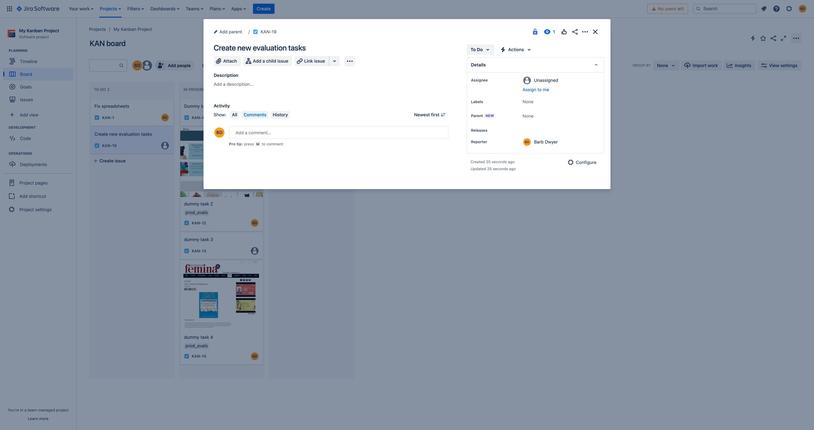 Task type: describe. For each thing, give the bounding box(es) containing it.
vote options: no one has voted for this issue yet. image
[[560, 28, 568, 36]]

2 list item from the left
[[98, 0, 123, 18]]

3 heading from the top
[[9, 151, 76, 156]]

2 heading from the top
[[9, 125, 76, 130]]

link web pages and more image
[[331, 57, 338, 65]]

1 horizontal spatial list
[[758, 3, 810, 14]]

add people image
[[156, 62, 164, 69]]

add app image
[[346, 57, 354, 65]]

Search this board text field
[[90, 60, 119, 71]]

copy link to issue image
[[275, 29, 280, 34]]

import image
[[684, 62, 691, 69]]

Search field
[[693, 4, 757, 14]]



Task type: locate. For each thing, give the bounding box(es) containing it.
0 horizontal spatial list
[[66, 0, 647, 18]]

goal image
[[10, 84, 15, 90]]

details element
[[467, 57, 604, 72]]

2 vertical spatial heading
[[9, 151, 76, 156]]

menu bar
[[229, 111, 291, 119]]

to do element
[[94, 87, 111, 92]]

actions image
[[581, 28, 589, 36]]

1 vertical spatial task image
[[184, 248, 189, 254]]

5 list item from the left
[[184, 0, 205, 18]]

task image
[[94, 143, 100, 148], [184, 248, 189, 254], [184, 354, 189, 359]]

0 vertical spatial heading
[[9, 48, 76, 53]]

star kan board image
[[759, 35, 767, 42]]

task image
[[253, 29, 258, 34], [94, 115, 100, 120], [184, 115, 189, 120], [184, 220, 189, 226]]

3 list item from the left
[[125, 0, 146, 18]]

2 vertical spatial task image
[[184, 354, 189, 359]]

1 heading from the top
[[9, 48, 76, 53]]

1 vertical spatial heading
[[9, 125, 76, 130]]

dialog
[[204, 19, 611, 189]]

group
[[3, 48, 76, 108], [3, 125, 76, 147], [3, 151, 76, 173], [3, 173, 74, 219]]

more information about barb dwyer image
[[523, 138, 531, 146]]

sidebar element
[[0, 18, 76, 430]]

0 vertical spatial task image
[[94, 143, 100, 148]]

primary element
[[4, 0, 647, 18]]

list item
[[67, 0, 95, 18], [98, 0, 123, 18], [125, 0, 146, 18], [149, 0, 181, 18], [184, 0, 205, 18], [208, 0, 227, 18], [229, 0, 248, 18], [253, 0, 275, 18]]

banner
[[0, 0, 814, 18]]

parent pin to top. only you can see pinned fields. image
[[497, 113, 502, 118]]

4 list item from the left
[[149, 0, 181, 18]]

search image
[[696, 6, 701, 11]]

enter full screen image
[[780, 35, 787, 42]]

8 list item from the left
[[253, 0, 275, 18]]

Add a comment… field
[[229, 126, 448, 139]]

list
[[66, 0, 647, 18], [758, 3, 810, 14]]

close image
[[591, 28, 599, 36]]

7 list item from the left
[[229, 0, 248, 18]]

None search field
[[693, 4, 757, 14]]

jira software image
[[17, 5, 59, 13], [17, 5, 59, 13]]

6 list item from the left
[[208, 0, 227, 18]]

heading
[[9, 48, 76, 53], [9, 125, 76, 130], [9, 151, 76, 156]]

1 list item from the left
[[67, 0, 95, 18]]



Task type: vqa. For each thing, say whether or not it's contained in the screenshot.
topmost heading
yes



